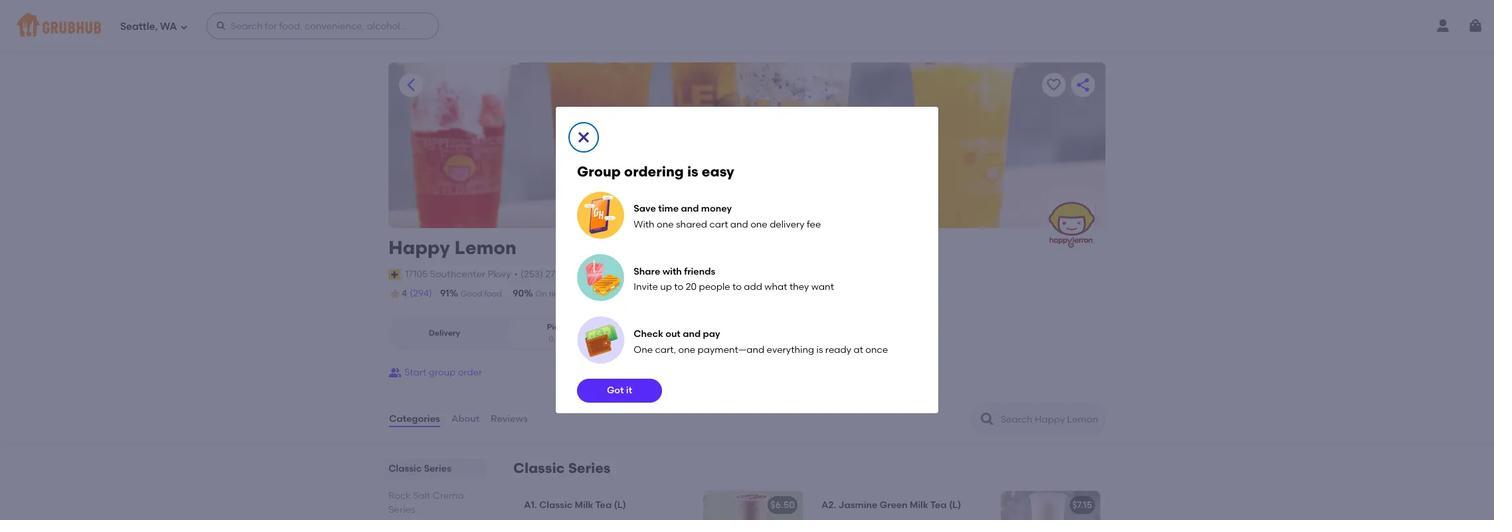 Task type: locate. For each thing, give the bounding box(es) containing it.
share with friends invite up to 20 people to add what they want
[[634, 266, 834, 293]]

delivery down 3726
[[568, 290, 598, 299]]

tea
[[596, 500, 612, 512], [931, 500, 947, 512]]

2 milk from the left
[[910, 500, 929, 512]]

is left ready
[[817, 345, 824, 356]]

option group containing pickup
[[389, 317, 617, 351]]

1 horizontal spatial time
[[659, 203, 679, 215]]

good food
[[461, 290, 502, 299]]

1 horizontal spatial series
[[424, 464, 452, 475]]

$6.50
[[771, 500, 795, 512]]

0 horizontal spatial classic series
[[389, 464, 452, 475]]

1 vertical spatial delivery
[[568, 290, 598, 299]]

got it button
[[577, 380, 662, 404]]

time right on
[[549, 290, 566, 299]]

•
[[514, 269, 518, 280]]

0 horizontal spatial svg image
[[180, 23, 188, 31]]

0 vertical spatial time
[[659, 203, 679, 215]]

classic up rock
[[389, 464, 422, 475]]

everything
[[767, 345, 815, 356]]

rock salt crema series tab
[[389, 490, 482, 518]]

what
[[765, 282, 788, 293]]

classic up a1.
[[514, 460, 565, 477]]

southcenter
[[430, 269, 486, 280]]

1 horizontal spatial milk
[[910, 500, 929, 512]]

91
[[440, 288, 450, 300], [609, 288, 618, 300]]

seattle, wa
[[120, 20, 177, 32]]

0 vertical spatial delivery
[[770, 219, 805, 230]]

series down rock
[[389, 505, 415, 516]]

20
[[686, 282, 697, 293]]

one right the cart
[[751, 219, 768, 230]]

pay
[[703, 329, 721, 340]]

with
[[634, 219, 655, 230]]

and
[[681, 203, 699, 215], [731, 219, 749, 230], [683, 329, 701, 340]]

0 vertical spatial and
[[681, 203, 699, 215]]

2 (l) from the left
[[950, 500, 962, 512]]

share icon image
[[1076, 77, 1092, 93]]

1 horizontal spatial to
[[733, 282, 742, 293]]

1 horizontal spatial tea
[[931, 500, 947, 512]]

1 horizontal spatial order
[[661, 290, 682, 299]]

0 horizontal spatial delivery
[[568, 290, 598, 299]]

0 horizontal spatial order
[[458, 367, 482, 379]]

correct
[[629, 290, 659, 299]]

2 vertical spatial and
[[683, 329, 701, 340]]

time for on
[[549, 290, 566, 299]]

classic right a1.
[[540, 500, 573, 512]]

is
[[688, 163, 699, 180], [817, 345, 824, 356]]

with
[[663, 266, 682, 277]]

classic
[[514, 460, 565, 477], [389, 464, 422, 475], [540, 500, 573, 512]]

save this restaurant image
[[1046, 77, 1062, 93]]

group
[[577, 163, 621, 180]]

1 vertical spatial is
[[817, 345, 824, 356]]

91 for good food
[[440, 288, 450, 300]]

91 left correct
[[609, 288, 618, 300]]

1 horizontal spatial delivery
[[770, 219, 805, 230]]

17105 southcenter pkwy
[[405, 269, 511, 280]]

series inside 'classic series' tab
[[424, 464, 452, 475]]

1 horizontal spatial is
[[817, 345, 824, 356]]

order
[[661, 290, 682, 299], [458, 367, 482, 379]]

(l)
[[614, 500, 627, 512], [950, 500, 962, 512]]

17105 southcenter pkwy button
[[405, 268, 512, 282]]

2 91 from the left
[[609, 288, 618, 300]]

1 vertical spatial and
[[731, 219, 749, 230]]

time for save
[[659, 203, 679, 215]]

0 horizontal spatial milk
[[575, 500, 594, 512]]

1 horizontal spatial (l)
[[950, 500, 962, 512]]

0 horizontal spatial (l)
[[614, 500, 627, 512]]

want
[[812, 282, 834, 293]]

and right "out"
[[683, 329, 701, 340]]

delivery
[[429, 329, 461, 338]]

out
[[666, 329, 681, 340]]

series up a1. classic milk tea (l)
[[568, 460, 611, 477]]

milk
[[575, 500, 594, 512], [910, 500, 929, 512]]

milk right a1.
[[575, 500, 594, 512]]

2 horizontal spatial svg image
[[1468, 18, 1484, 34]]

cart
[[710, 219, 729, 230]]

$7.15
[[1073, 500, 1093, 512]]

17105
[[405, 269, 428, 280]]

1 horizontal spatial svg image
[[216, 21, 226, 31]]

they
[[790, 282, 810, 293]]

series up crema
[[424, 464, 452, 475]]

91 down the 17105 southcenter pkwy button
[[440, 288, 450, 300]]

1 (l) from the left
[[614, 500, 627, 512]]

group ordering is easy
[[577, 163, 735, 180]]

shared
[[676, 219, 708, 230]]

classic series
[[514, 460, 611, 477], [389, 464, 452, 475]]

time inside 'save time and money with one shared cart and one delivery fee'
[[659, 203, 679, 215]]

svg image
[[1468, 18, 1484, 34], [216, 21, 226, 31], [180, 23, 188, 31]]

cart,
[[655, 345, 676, 356]]

0 horizontal spatial to
[[675, 282, 684, 293]]

money
[[702, 203, 732, 215]]

classic series up salt
[[389, 464, 452, 475]]

classic series up a1. classic milk tea (l)
[[514, 460, 611, 477]]

people
[[699, 282, 731, 293]]

0 vertical spatial is
[[688, 163, 699, 180]]

a2. jasmine green milk tea (l)
[[822, 500, 962, 512]]

(253) 277-3726 button
[[521, 268, 584, 282]]

correct order
[[629, 290, 682, 299]]

1 horizontal spatial one
[[679, 345, 696, 356]]

a1. classic milk tea (l) image
[[704, 492, 803, 521]]

and right the cart
[[731, 219, 749, 230]]

one right with
[[657, 219, 674, 230]]

and up shared
[[681, 203, 699, 215]]

wa
[[160, 20, 177, 32]]

delivery left fee
[[770, 219, 805, 230]]

milk right green
[[910, 500, 929, 512]]

series
[[568, 460, 611, 477], [424, 464, 452, 475], [389, 505, 415, 516]]

90
[[513, 288, 524, 300]]

a1. classic milk tea (l)
[[524, 500, 627, 512]]

check out and pay image
[[577, 317, 625, 365]]

0 horizontal spatial time
[[549, 290, 566, 299]]

0 horizontal spatial tea
[[596, 500, 612, 512]]

delivery
[[770, 219, 805, 230], [568, 290, 598, 299]]

happy lemon
[[389, 237, 517, 259]]

order right group
[[458, 367, 482, 379]]

0 horizontal spatial 91
[[440, 288, 450, 300]]

a2.
[[822, 500, 837, 512]]

1 to from the left
[[675, 282, 684, 293]]

to left add
[[733, 282, 742, 293]]

time right save
[[659, 203, 679, 215]]

1 91 from the left
[[440, 288, 450, 300]]

classic inside tab
[[389, 464, 422, 475]]

and inside check out and pay one cart, one payment—and everything is ready at once
[[683, 329, 701, 340]]

classic series tab
[[389, 462, 482, 476]]

group
[[429, 367, 456, 379]]

option group
[[389, 317, 617, 351]]

order left 20
[[661, 290, 682, 299]]

up
[[661, 282, 672, 293]]

classic series inside tab
[[389, 464, 452, 475]]

is left easy
[[688, 163, 699, 180]]

caret left icon image
[[403, 77, 419, 93]]

green
[[880, 500, 908, 512]]

to left 20
[[675, 282, 684, 293]]

check
[[634, 329, 664, 340]]

1 horizontal spatial 91
[[609, 288, 618, 300]]

2 to from the left
[[733, 282, 742, 293]]

2 horizontal spatial one
[[751, 219, 768, 230]]

one down "out"
[[679, 345, 696, 356]]

to
[[675, 282, 684, 293], [733, 282, 742, 293]]

1 vertical spatial order
[[458, 367, 482, 379]]

svg image
[[576, 129, 592, 145]]

friends
[[684, 266, 716, 277]]

0 horizontal spatial series
[[389, 505, 415, 516]]

save
[[634, 203, 656, 215]]

pickup 0.9
[[547, 323, 574, 344]]

one
[[657, 219, 674, 230], [751, 219, 768, 230], [679, 345, 696, 356]]

1 vertical spatial time
[[549, 290, 566, 299]]

reviews button
[[490, 396, 529, 444]]



Task type: describe. For each thing, give the bounding box(es) containing it.
main navigation navigation
[[0, 0, 1495, 52]]

save time and money with one shared cart and one delivery fee
[[634, 203, 821, 230]]

ordering
[[624, 163, 684, 180]]

one
[[634, 345, 653, 356]]

start
[[405, 367, 427, 379]]

payment—and
[[698, 345, 765, 356]]

and for pay
[[683, 329, 701, 340]]

it
[[626, 386, 633, 397]]

and for money
[[681, 203, 699, 215]]

4
[[402, 288, 407, 300]]

happy lemon logo image
[[1049, 202, 1096, 248]]

0 horizontal spatial is
[[688, 163, 699, 180]]

salt
[[413, 491, 431, 502]]

search icon image
[[980, 412, 996, 428]]

crema
[[433, 491, 464, 502]]

1 horizontal spatial classic series
[[514, 460, 611, 477]]

(294)
[[410, 288, 432, 300]]

got it
[[607, 386, 633, 397]]

check out and pay one cart, one payment—and everything is ready at once
[[634, 329, 889, 356]]

order inside start group order button
[[458, 367, 482, 379]]

about button
[[451, 396, 480, 444]]

easy
[[702, 163, 735, 180]]

categories
[[389, 414, 440, 425]]

good
[[461, 290, 483, 299]]

star icon image
[[389, 288, 402, 301]]

pickup
[[547, 323, 574, 332]]

rock
[[389, 491, 411, 502]]

2 horizontal spatial series
[[568, 460, 611, 477]]

• (253) 277-3726
[[514, 269, 584, 280]]

subscription pass image
[[389, 270, 402, 280]]

food
[[485, 290, 502, 299]]

series inside "rock salt crema series"
[[389, 505, 415, 516]]

share
[[634, 266, 661, 277]]

is inside check out and pay one cart, one payment—and everything is ready at once
[[817, 345, 824, 356]]

1 tea from the left
[[596, 500, 612, 512]]

Search Happy Lemon search field
[[1000, 414, 1102, 427]]

got
[[607, 386, 624, 397]]

a1.
[[524, 500, 537, 512]]

start group order button
[[389, 361, 482, 385]]

ready
[[826, 345, 852, 356]]

(253)
[[521, 269, 543, 280]]

3726
[[564, 269, 584, 280]]

happy
[[389, 237, 450, 259]]

277-
[[546, 269, 564, 280]]

91 for correct order
[[609, 288, 618, 300]]

2 tea from the left
[[931, 500, 947, 512]]

save this restaurant button
[[1042, 73, 1066, 97]]

1 milk from the left
[[575, 500, 594, 512]]

share with friends image
[[577, 254, 625, 302]]

pkwy
[[488, 269, 511, 280]]

on
[[536, 290, 547, 299]]

a2. jasmine green milk tea (l) image
[[1001, 492, 1101, 521]]

one inside check out and pay one cart, one payment—and everything is ready at once
[[679, 345, 696, 356]]

on time delivery
[[536, 290, 598, 299]]

0 horizontal spatial one
[[657, 219, 674, 230]]

0 vertical spatial order
[[661, 290, 682, 299]]

jasmine
[[839, 500, 878, 512]]

people icon image
[[389, 367, 402, 380]]

start group order
[[405, 367, 482, 379]]

rock salt crema series
[[389, 491, 464, 516]]

at
[[854, 345, 864, 356]]

invite
[[634, 282, 658, 293]]

categories button
[[389, 396, 441, 444]]

save time and money image
[[577, 192, 625, 239]]

reviews
[[491, 414, 528, 425]]

lemon
[[455, 237, 517, 259]]

0.9
[[549, 335, 560, 344]]

delivery inside 'save time and money with one shared cart and one delivery fee'
[[770, 219, 805, 230]]

fee
[[807, 219, 821, 230]]

once
[[866, 345, 889, 356]]

add
[[744, 282, 763, 293]]

seattle,
[[120, 20, 158, 32]]

about
[[452, 414, 480, 425]]



Task type: vqa. For each thing, say whether or not it's contained in the screenshot.
Subway  logo
no



